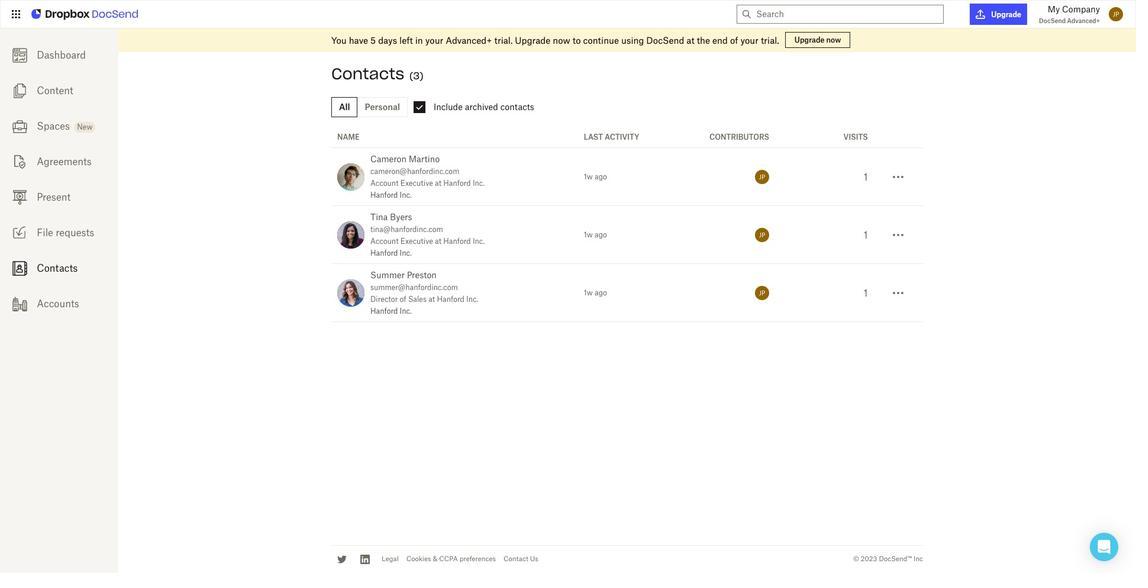 Task type: describe. For each thing, give the bounding box(es) containing it.
2023
[[861, 555, 878, 563]]

archived
[[465, 102, 498, 112]]

agreements link
[[0, 144, 118, 179]]

spaces
[[37, 120, 70, 132]]

accounts link
[[0, 286, 118, 321]]

sidebar contacts image
[[12, 261, 27, 276]]

days
[[378, 35, 397, 45]]

upgrade now link
[[785, 32, 851, 48]]

1w for tina byers
[[584, 230, 593, 239]]

contacts for contacts (3)
[[332, 64, 405, 83]]

1w for summer preston
[[584, 288, 593, 297]]

visits
[[844, 133, 868, 141]]

activity
[[605, 133, 640, 141]]

all button
[[332, 97, 358, 117]]

summer preston image
[[337, 279, 365, 306]]

personal
[[365, 102, 400, 112]]

end
[[713, 35, 728, 45]]

personal button
[[357, 97, 408, 117]]

contacts (3)
[[332, 64, 424, 83]]

file requests link
[[0, 215, 118, 250]]

Search text field
[[757, 5, 939, 23]]

sidebar dashboard image
[[12, 48, 27, 63]]

tina byers image
[[337, 221, 365, 248]]

executive for byers
[[401, 237, 433, 246]]

in
[[415, 35, 423, 45]]

1 vertical spatial docsend
[[647, 35, 685, 45]]

us
[[530, 555, 539, 563]]

at inside tina byers tina@hanfordinc.com account executive at hanford inc. hanford inc.
[[435, 237, 442, 246]]

company
[[1063, 4, 1100, 14]]

jp inside dropdown button
[[1113, 11, 1120, 18]]

all
[[339, 102, 350, 112]]

options menu image for cameron martino
[[892, 170, 906, 184]]

account for cameron
[[371, 179, 399, 188]]

contacts
[[501, 102, 534, 112]]

at left the in the right of the page
[[687, 35, 695, 45]]

options menu image for tina byers
[[892, 228, 906, 242]]

options menu image for summer preston
[[892, 286, 906, 300]]

my company docsend advanced+
[[1040, 4, 1100, 24]]

martino
[[409, 154, 440, 164]]

jp for cameron martino
[[759, 173, 766, 180]]

summer@hanfordinc.com
[[371, 283, 458, 292]]

1 for summer preston
[[864, 287, 868, 299]]

my
[[1048, 4, 1060, 14]]

(3)
[[409, 70, 424, 82]]

name
[[337, 133, 360, 141]]

tina byers tina@hanfordinc.com account executive at hanford inc. hanford inc.
[[371, 212, 485, 258]]

contact us
[[504, 555, 539, 563]]

present
[[37, 191, 71, 203]]

1 trial. from the left
[[495, 35, 513, 45]]

jp for tina byers
[[759, 231, 766, 238]]

©
[[854, 555, 859, 563]]

cameron martino link
[[371, 154, 440, 164]]

spaces new
[[37, 120, 93, 132]]

contact
[[504, 555, 529, 563]]

sidebar spaces image
[[12, 119, 27, 134]]

0 horizontal spatial upgrade
[[515, 35, 551, 45]]

1 horizontal spatial now
[[827, 36, 841, 44]]

content link
[[0, 73, 118, 108]]

cookies & ccpa preferences
[[407, 555, 496, 563]]

advanced+ inside my company docsend advanced+
[[1068, 17, 1100, 24]]

cookies & ccpa preferences link
[[407, 555, 496, 563]]

summer preston summer@hanfordinc.com director of sales at hanford inc. hanford inc.
[[371, 270, 479, 316]]

docsend™
[[879, 555, 912, 563]]



Task type: locate. For each thing, give the bounding box(es) containing it.
new
[[77, 123, 93, 131]]

docsend
[[1040, 17, 1066, 24], [647, 35, 685, 45]]

0 horizontal spatial your
[[425, 35, 444, 45]]

contacts for contacts
[[37, 262, 78, 274]]

1 vertical spatial hanford inc. link
[[371, 249, 412, 258]]

your right 'in'
[[425, 35, 444, 45]]

1 vertical spatial 1w ago
[[584, 230, 607, 239]]

sidebar documents image
[[12, 83, 27, 98]]

upgrade button
[[970, 4, 1028, 25]]

summer preston link
[[371, 270, 437, 280]]

1 for tina byers
[[864, 229, 868, 241]]

3 ago from the top
[[595, 288, 607, 297]]

using
[[622, 35, 644, 45]]

options menu image
[[892, 170, 906, 184], [892, 228, 906, 242], [892, 286, 906, 300]]

1w ago for byers
[[584, 230, 607, 239]]

1 horizontal spatial upgrade
[[795, 36, 825, 44]]

hanford inc. link
[[371, 191, 412, 199], [371, 249, 412, 258], [371, 307, 412, 316]]

1w ago for preston
[[584, 288, 607, 297]]

1 vertical spatial of
[[400, 295, 406, 304]]

2 trial. from the left
[[761, 35, 780, 45]]

upgrade for upgrade
[[992, 10, 1022, 19]]

at
[[687, 35, 695, 45], [435, 179, 442, 188], [435, 237, 442, 246], [429, 295, 435, 304]]

2 vertical spatial options menu image
[[892, 286, 906, 300]]

account down tina
[[371, 237, 399, 246]]

dashboard
[[37, 49, 86, 61]]

upgrade for upgrade now
[[795, 36, 825, 44]]

to
[[573, 35, 581, 45]]

sales
[[408, 295, 427, 304]]

hanford
[[444, 179, 471, 188], [371, 191, 398, 199], [444, 237, 471, 246], [371, 249, 398, 258], [437, 295, 465, 304], [371, 307, 398, 316]]

2 hanford inc. link from the top
[[371, 249, 412, 258]]

1 vertical spatial contacts
[[37, 262, 78, 274]]

0 horizontal spatial of
[[400, 295, 406, 304]]

agreements
[[37, 156, 92, 168]]

0 horizontal spatial now
[[553, 35, 570, 45]]

director
[[371, 295, 398, 304]]

hanford inc. link for tina
[[371, 249, 412, 258]]

1 1w from the top
[[584, 172, 593, 181]]

0 vertical spatial advanced+
[[1068, 17, 1100, 24]]

file
[[37, 227, 53, 239]]

2 1w ago from the top
[[584, 230, 607, 239]]

executive
[[401, 179, 433, 188], [401, 237, 433, 246]]

1 vertical spatial account
[[371, 237, 399, 246]]

continue
[[583, 35, 619, 45]]

jp button
[[1106, 4, 1127, 24]]

last
[[584, 133, 603, 141]]

1 account from the top
[[371, 179, 399, 188]]

0 vertical spatial docsend
[[1040, 17, 1066, 24]]

contacts link
[[0, 250, 118, 286]]

2 account from the top
[[371, 237, 399, 246]]

cameron martino image
[[337, 163, 365, 190]]

of left sales
[[400, 295, 406, 304]]

1w for cameron martino
[[584, 172, 593, 181]]

now left "to" at the top of the page
[[553, 35, 570, 45]]

now down search text field
[[827, 36, 841, 44]]

hanford inc. link for cameron
[[371, 191, 412, 199]]

account inside tina byers tina@hanfordinc.com account executive at hanford inc. hanford inc.
[[371, 237, 399, 246]]

cameron@hanfordinc.com
[[371, 167, 460, 176]]

2 1 from the top
[[864, 229, 868, 241]]

1 1 from the top
[[864, 171, 868, 183]]

executive inside cameron martino cameron@hanfordinc.com account executive at hanford inc. hanford inc.
[[401, 179, 433, 188]]

ago for cameron martino
[[595, 172, 607, 181]]

advanced+
[[1068, 17, 1100, 24], [446, 35, 492, 45]]

include
[[434, 102, 463, 112]]

your
[[425, 35, 444, 45], [741, 35, 759, 45]]

2 options menu image from the top
[[892, 228, 906, 242]]

0 horizontal spatial advanced+
[[446, 35, 492, 45]]

ago
[[595, 172, 607, 181], [595, 230, 607, 239], [595, 288, 607, 297]]

receive image
[[12, 225, 27, 240]]

0 vertical spatial ago
[[595, 172, 607, 181]]

sidebar present image
[[12, 190, 27, 205]]

docsend right using
[[647, 35, 685, 45]]

upgrade down search text field
[[795, 36, 825, 44]]

of inside summer preston summer@hanfordinc.com director of sales at hanford inc. hanford inc.
[[400, 295, 406, 304]]

inc
[[914, 555, 923, 563]]

inc.
[[473, 179, 485, 188], [400, 191, 412, 199], [473, 237, 485, 246], [400, 249, 412, 258], [467, 295, 479, 304], [400, 307, 412, 316]]

1 1w ago from the top
[[584, 172, 607, 181]]

2 your from the left
[[741, 35, 759, 45]]

1 vertical spatial executive
[[401, 237, 433, 246]]

2 1w from the top
[[584, 230, 593, 239]]

0 vertical spatial options menu image
[[892, 170, 906, 184]]

0 vertical spatial 1
[[864, 171, 868, 183]]

1w ago
[[584, 172, 607, 181], [584, 230, 607, 239], [584, 288, 607, 297]]

1 vertical spatial 1
[[864, 229, 868, 241]]

0 horizontal spatial docsend
[[647, 35, 685, 45]]

the
[[697, 35, 710, 45]]

2 vertical spatial 1w ago
[[584, 288, 607, 297]]

jp for summer preston
[[759, 289, 766, 296]]

3 options menu image from the top
[[892, 286, 906, 300]]

0 vertical spatial of
[[730, 35, 738, 45]]

0 horizontal spatial trial.
[[495, 35, 513, 45]]

1
[[864, 171, 868, 183], [864, 229, 868, 241], [864, 287, 868, 299]]

0 vertical spatial account
[[371, 179, 399, 188]]

1 hanford inc. link from the top
[[371, 191, 412, 199]]

1 vertical spatial advanced+
[[446, 35, 492, 45]]

cameron
[[371, 154, 407, 164]]

hanford inc. link up summer at the top of page
[[371, 249, 412, 258]]

contacts
[[332, 64, 405, 83], [37, 262, 78, 274]]

contacts up accounts
[[37, 262, 78, 274]]

ccpa
[[439, 555, 458, 563]]

0 horizontal spatial contacts
[[37, 262, 78, 274]]

1 your from the left
[[425, 35, 444, 45]]

requests
[[56, 227, 94, 239]]

upgrade
[[992, 10, 1022, 19], [515, 35, 551, 45], [795, 36, 825, 44]]

2 vertical spatial hanford inc. link
[[371, 307, 412, 316]]

account for tina
[[371, 237, 399, 246]]

legal link
[[382, 555, 399, 563]]

3 1 from the top
[[864, 287, 868, 299]]

ago for tina byers
[[595, 230, 607, 239]]

sidebar ndas image
[[12, 154, 27, 169]]

ago for summer preston
[[595, 288, 607, 297]]

&
[[433, 555, 438, 563]]

1 horizontal spatial of
[[730, 35, 738, 45]]

2 horizontal spatial upgrade
[[992, 10, 1022, 19]]

tina@hanfordinc.com
[[371, 225, 443, 234]]

1 executive from the top
[[401, 179, 433, 188]]

executive for martino
[[401, 179, 433, 188]]

file requests
[[37, 227, 94, 239]]

account down cameron
[[371, 179, 399, 188]]

5
[[371, 35, 376, 45]]

last activity
[[584, 133, 640, 141]]

hanford inc. link up 'tina byers' "link"
[[371, 191, 412, 199]]

1w ago for martino
[[584, 172, 607, 181]]

0 vertical spatial 1w
[[584, 172, 593, 181]]

contact us link
[[504, 555, 539, 563]]

1 options menu image from the top
[[892, 170, 906, 184]]

summer
[[371, 270, 405, 280]]

0 vertical spatial executive
[[401, 179, 433, 188]]

3 1w from the top
[[584, 288, 593, 297]]

dashboard link
[[0, 37, 118, 73]]

at inside summer preston summer@hanfordinc.com director of sales at hanford inc. hanford inc.
[[429, 295, 435, 304]]

tina byers link
[[371, 212, 412, 222]]

preston
[[407, 270, 437, 280]]

summer preston image
[[337, 279, 365, 306]]

accounts
[[37, 298, 79, 310]]

account inside cameron martino cameron@hanfordinc.com account executive at hanford inc. hanford inc.
[[371, 179, 399, 188]]

account
[[371, 179, 399, 188], [371, 237, 399, 246]]

hanford inc. link down director
[[371, 307, 412, 316]]

present link
[[0, 179, 118, 215]]

you have 5 days left in your advanced+ trial. upgrade now to continue using docsend at the end of your trial.
[[332, 35, 780, 45]]

have
[[349, 35, 368, 45]]

upgrade now
[[795, 36, 841, 44]]

0 vertical spatial 1w ago
[[584, 172, 607, 181]]

cookies
[[407, 555, 431, 563]]

of right end on the top of the page
[[730, 35, 738, 45]]

1 for cameron martino
[[864, 171, 868, 183]]

© 2023 docsend™ inc
[[854, 555, 923, 563]]

legal
[[382, 555, 399, 563]]

0 vertical spatial contacts
[[332, 64, 405, 83]]

3 1w ago from the top
[[584, 288, 607, 297]]

1w
[[584, 172, 593, 181], [584, 230, 593, 239], [584, 288, 593, 297]]

upgrade right upgrade icon
[[992, 10, 1022, 19]]

at right sales
[[429, 295, 435, 304]]

your right end on the top of the page
[[741, 35, 759, 45]]

executive down tina@hanfordinc.com
[[401, 237, 433, 246]]

cameron martino image
[[337, 163, 365, 190]]

left
[[400, 35, 413, 45]]

include archived contacts
[[434, 102, 534, 112]]

you
[[332, 35, 347, 45]]

sidebar accounts image
[[12, 296, 27, 311]]

upgrade image
[[976, 9, 986, 19]]

tina
[[371, 212, 388, 222]]

advanced+ right 'in'
[[446, 35, 492, 45]]

at down 'cameron@hanfordinc.com' on the top of the page
[[435, 179, 442, 188]]

executive down 'cameron@hanfordinc.com' on the top of the page
[[401, 179, 433, 188]]

preferences
[[460, 555, 496, 563]]

2 executive from the top
[[401, 237, 433, 246]]

content
[[37, 85, 73, 96]]

upgrade left "to" at the top of the page
[[515, 35, 551, 45]]

1 horizontal spatial your
[[741, 35, 759, 45]]

of
[[730, 35, 738, 45], [400, 295, 406, 304]]

1 vertical spatial 1w
[[584, 230, 593, 239]]

1 horizontal spatial contacts
[[332, 64, 405, 83]]

now
[[553, 35, 570, 45], [827, 36, 841, 44]]

1 vertical spatial options menu image
[[892, 228, 906, 242]]

2 vertical spatial ago
[[595, 288, 607, 297]]

hanford inc. link for summer
[[371, 307, 412, 316]]

1 horizontal spatial trial.
[[761, 35, 780, 45]]

3 hanford inc. link from the top
[[371, 307, 412, 316]]

advanced+ down the company
[[1068, 17, 1100, 24]]

1 ago from the top
[[595, 172, 607, 181]]

2 vertical spatial 1
[[864, 287, 868, 299]]

contributors
[[710, 133, 770, 141]]

contacts down 5
[[332, 64, 405, 83]]

2 ago from the top
[[595, 230, 607, 239]]

tina byers image
[[337, 221, 365, 248]]

at inside cameron martino cameron@hanfordinc.com account executive at hanford inc. hanford inc.
[[435, 179, 442, 188]]

2 vertical spatial 1w
[[584, 288, 593, 297]]

1 horizontal spatial docsend
[[1040, 17, 1066, 24]]

docsend down my
[[1040, 17, 1066, 24]]

docsend inside my company docsend advanced+
[[1040, 17, 1066, 24]]

trial.
[[495, 35, 513, 45], [761, 35, 780, 45]]

upgrade inside button
[[992, 10, 1022, 19]]

jp
[[1113, 11, 1120, 18], [759, 173, 766, 180], [759, 231, 766, 238], [759, 289, 766, 296]]

checkbox checked image
[[414, 101, 426, 113]]

cameron martino cameron@hanfordinc.com account executive at hanford inc. hanford inc.
[[371, 154, 485, 199]]

at down tina@hanfordinc.com
[[435, 237, 442, 246]]

0 vertical spatial hanford inc. link
[[371, 191, 412, 199]]

byers
[[390, 212, 412, 222]]

1 vertical spatial ago
[[595, 230, 607, 239]]

executive inside tina byers tina@hanfordinc.com account executive at hanford inc. hanford inc.
[[401, 237, 433, 246]]

1 horizontal spatial advanced+
[[1068, 17, 1100, 24]]



Task type: vqa. For each thing, say whether or not it's contained in the screenshot.


